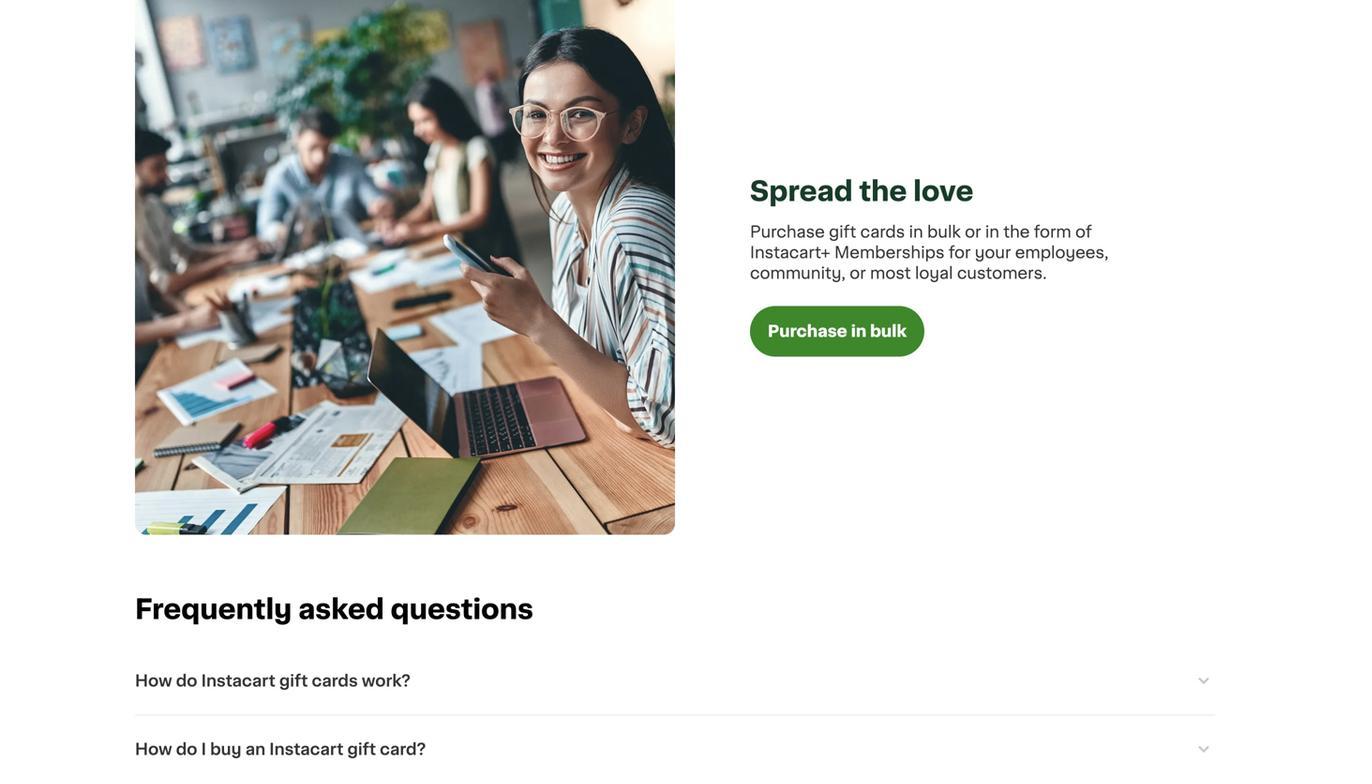 Task type: describe. For each thing, give the bounding box(es) containing it.
frequently
[[135, 596, 292, 623]]

work?
[[362, 673, 411, 689]]

purchase for purchase in bulk
[[768, 323, 848, 339]]

bulk inside 'button'
[[871, 323, 907, 339]]

instacart inside dropdown button
[[269, 742, 344, 758]]

how for how do i buy an instacart gift card?
[[135, 742, 172, 758]]

frequently asked questions
[[135, 596, 534, 623]]

gift inside purchase gift cards in bulk or in the form of instacart+ memberships for your employees, community, or most loyal customers.
[[829, 224, 857, 240]]

0 horizontal spatial the
[[860, 178, 907, 205]]

customers.
[[958, 265, 1047, 281]]

how do instacart gift cards work?
[[135, 673, 411, 689]]

your
[[975, 245, 1012, 261]]

instacart inside dropdown button
[[201, 673, 276, 689]]

memberships
[[835, 245, 945, 261]]

gift inside dropdown button
[[279, 673, 308, 689]]

gift inside dropdown button
[[348, 742, 376, 758]]

card?
[[380, 742, 426, 758]]

buy
[[210, 742, 242, 758]]

loyal
[[916, 265, 954, 281]]

form
[[1034, 224, 1072, 240]]

questions
[[391, 596, 534, 623]]

purchase gift cards in bulk or in the form of instacart+ memberships for your employees, community, or most loyal customers.
[[750, 224, 1113, 281]]

employees,
[[1016, 245, 1109, 261]]

cards inside dropdown button
[[312, 673, 358, 689]]

instacart+
[[750, 245, 831, 261]]

purchase in bulk
[[768, 323, 907, 339]]

purchase for purchase gift cards in bulk or in the form of instacart+ memberships for your employees, community, or most loyal customers.
[[750, 224, 825, 240]]

love
[[914, 178, 974, 205]]

do for i
[[176, 742, 197, 758]]



Task type: vqa. For each thing, say whether or not it's contained in the screenshot.
'most'
yes



Task type: locate. For each thing, give the bounding box(es) containing it.
1 horizontal spatial or
[[965, 224, 982, 240]]

purchase up instacart+ at the right top of page
[[750, 224, 825, 240]]

1 vertical spatial do
[[176, 742, 197, 758]]

1 vertical spatial the
[[1004, 224, 1030, 240]]

cards
[[861, 224, 905, 240], [312, 673, 358, 689]]

1 vertical spatial or
[[850, 265, 866, 281]]

bulk
[[928, 224, 961, 240], [871, 323, 907, 339]]

1 vertical spatial bulk
[[871, 323, 907, 339]]

1 vertical spatial how
[[135, 742, 172, 758]]

0 vertical spatial the
[[860, 178, 907, 205]]

bulk up "for"
[[928, 224, 961, 240]]

1 horizontal spatial cards
[[861, 224, 905, 240]]

community,
[[750, 265, 846, 281]]

the inside purchase gift cards in bulk or in the form of instacart+ memberships for your employees, community, or most loyal customers.
[[1004, 224, 1030, 240]]

i
[[201, 742, 206, 758]]

1 vertical spatial gift
[[279, 673, 308, 689]]

in up your
[[986, 224, 1000, 240]]

for
[[949, 245, 971, 261]]

purchase inside 'button'
[[768, 323, 848, 339]]

an
[[246, 742, 266, 758]]

in down memberships
[[851, 323, 867, 339]]

instacart up buy
[[201, 673, 276, 689]]

gift up how do i buy an instacart gift card? at the bottom left
[[279, 673, 308, 689]]

spread
[[750, 178, 853, 205]]

2 do from the top
[[176, 742, 197, 758]]

spread the love
[[750, 178, 974, 205]]

instacart
[[201, 673, 276, 689], [269, 742, 344, 758]]

0 horizontal spatial cards
[[312, 673, 358, 689]]

0 vertical spatial how
[[135, 673, 172, 689]]

bulk down most
[[871, 323, 907, 339]]

0 vertical spatial gift
[[829, 224, 857, 240]]

do
[[176, 673, 197, 689], [176, 742, 197, 758]]

gift
[[829, 224, 857, 240], [279, 673, 308, 689], [348, 742, 376, 758]]

0 vertical spatial cards
[[861, 224, 905, 240]]

the up your
[[1004, 224, 1030, 240]]

or left most
[[850, 265, 866, 281]]

how for how do instacart gift cards work?
[[135, 673, 172, 689]]

0 horizontal spatial gift
[[279, 673, 308, 689]]

1 how from the top
[[135, 673, 172, 689]]

1 vertical spatial purchase
[[768, 323, 848, 339]]

do left i
[[176, 742, 197, 758]]

cards left work?
[[312, 673, 358, 689]]

1 vertical spatial cards
[[312, 673, 358, 689]]

how left i
[[135, 742, 172, 758]]

bulk inside purchase gift cards in bulk or in the form of instacart+ memberships for your employees, community, or most loyal customers.
[[928, 224, 961, 240]]

how
[[135, 673, 172, 689], [135, 742, 172, 758]]

0 vertical spatial or
[[965, 224, 982, 240]]

1 vertical spatial instacart
[[269, 742, 344, 758]]

0 horizontal spatial bulk
[[871, 323, 907, 339]]

1 do from the top
[[176, 673, 197, 689]]

cards up memberships
[[861, 224, 905, 240]]

the
[[860, 178, 907, 205], [1004, 224, 1030, 240]]

1 horizontal spatial gift
[[348, 742, 376, 758]]

0 vertical spatial do
[[176, 673, 197, 689]]

purchase in bulk button
[[750, 306, 925, 357]]

in inside 'button'
[[851, 323, 867, 339]]

0 vertical spatial purchase
[[750, 224, 825, 240]]

of
[[1076, 224, 1093, 240]]

2 vertical spatial gift
[[348, 742, 376, 758]]

gift left card?
[[348, 742, 376, 758]]

1 horizontal spatial bulk
[[928, 224, 961, 240]]

do inside dropdown button
[[176, 742, 197, 758]]

0 horizontal spatial in
[[851, 323, 867, 339]]

1 horizontal spatial in
[[910, 224, 924, 240]]

cards inside purchase gift cards in bulk or in the form of instacart+ memberships for your employees, community, or most loyal customers.
[[861, 224, 905, 240]]

or
[[965, 224, 982, 240], [850, 265, 866, 281]]

how inside dropdown button
[[135, 742, 172, 758]]

how inside dropdown button
[[135, 673, 172, 689]]

0 vertical spatial bulk
[[928, 224, 961, 240]]

in
[[910, 224, 924, 240], [986, 224, 1000, 240], [851, 323, 867, 339]]

1 horizontal spatial the
[[1004, 224, 1030, 240]]

most
[[871, 265, 911, 281]]

0 vertical spatial instacart
[[201, 673, 276, 689]]

asked
[[298, 596, 384, 623]]

how do i buy an instacart gift card? button
[[135, 716, 1216, 763]]

purchase down community,
[[768, 323, 848, 339]]

do inside dropdown button
[[176, 673, 197, 689]]

gift down spread the love
[[829, 224, 857, 240]]

in up memberships
[[910, 224, 924, 240]]

how do i buy an instacart gift card?
[[135, 742, 426, 758]]

the left love
[[860, 178, 907, 205]]

how down frequently
[[135, 673, 172, 689]]

do down frequently
[[176, 673, 197, 689]]

instacart right an
[[269, 742, 344, 758]]

purchase inside purchase gift cards in bulk or in the form of instacart+ memberships for your employees, community, or most loyal customers.
[[750, 224, 825, 240]]

2 horizontal spatial gift
[[829, 224, 857, 240]]

how do instacart gift cards work? button
[[135, 648, 1216, 715]]

2 horizontal spatial in
[[986, 224, 1000, 240]]

purchase
[[750, 224, 825, 240], [768, 323, 848, 339]]

do for instacart
[[176, 673, 197, 689]]

spread the love image
[[135, 0, 675, 535]]

or up "for"
[[965, 224, 982, 240]]

0 horizontal spatial or
[[850, 265, 866, 281]]

2 how from the top
[[135, 742, 172, 758]]



